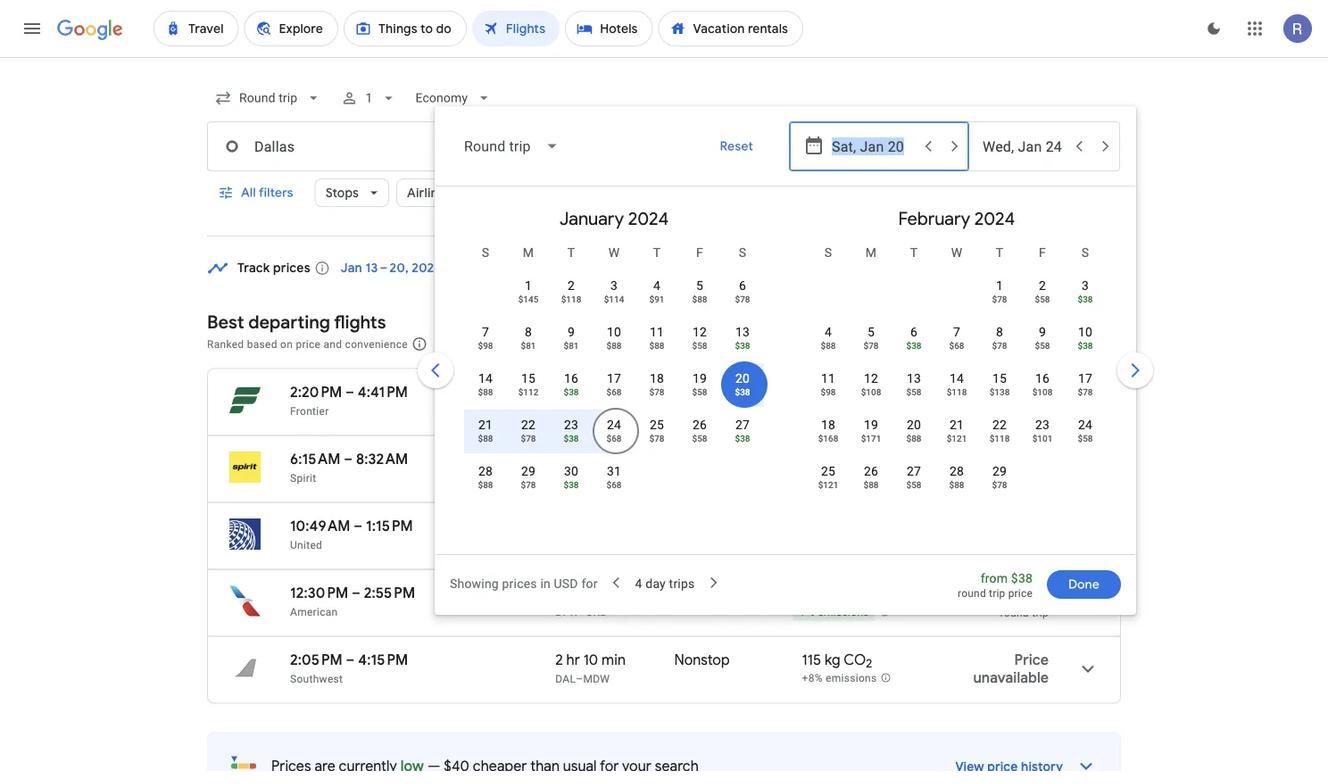 Task type: vqa. For each thing, say whether or not it's contained in the screenshot.
'12,424 reviews' Element
no



Task type: describe. For each thing, give the bounding box(es) containing it.
10:49 am
[[290, 517, 350, 535]]

22 for 22 $118
[[992, 417, 1007, 432]]

8 $78
[[992, 324, 1007, 351]]

16 $108
[[1032, 371, 1053, 397]]

$88 for wed, jan 10 element
[[606, 340, 622, 351]]

22 $78
[[521, 417, 536, 444]]

round down this price for this flight doesn't include overhead bin access. if you need a carry-on bag, use the bags filter to update prices. icon
[[1000, 473, 1029, 485]]

fri, jan 19 element
[[693, 369, 707, 387]]

12 for 12 $58
[[693, 324, 707, 339]]

10 $88
[[606, 324, 622, 351]]

total duration 2 hr 17 min. element
[[555, 450, 671, 471]]

tue, jan 23 element
[[564, 416, 578, 434]]

track prices
[[237, 260, 310, 276]]

-7% emissions
[[797, 606, 869, 619]]

ranked
[[207, 338, 244, 350]]

17 $68
[[606, 371, 622, 397]]

23 for 23 $38
[[564, 417, 578, 432]]

prices
[[438, 338, 470, 350]]

1 s from the left
[[482, 245, 489, 260]]

trip inside the $178 round trip
[[1032, 606, 1049, 619]]

25 inside "2 hr 25 min dfw – ord"
[[583, 584, 599, 602]]

thu, feb 8 element
[[996, 323, 1003, 341]]

passenger
[[888, 338, 941, 350]]

$68 for 17
[[606, 386, 622, 397]]

, 38 us dollars element for 6
[[906, 340, 922, 351]]

thu, jan 18 element
[[650, 369, 664, 387]]

sun, jan 14 element
[[478, 369, 493, 387]]

24 for 24 $68
[[607, 417, 621, 432]]

nonstop flight. element for 2 hr 21 min
[[671, 383, 727, 404]]

ord for 25
[[586, 606, 607, 618]]

24 for 24 $58
[[1078, 417, 1092, 432]]

connecting airports
[[845, 185, 965, 201]]

wed, jan 10 element
[[607, 323, 621, 341]]

$68 for 7
[[949, 340, 964, 351]]

return text field for departure text field
[[983, 122, 1065, 170]]

f for january 2024
[[696, 245, 703, 260]]

emissions up $171
[[824, 405, 875, 418]]

Departure time: 10:49 AM. text field
[[290, 517, 350, 535]]

Arrival time: 4:15 PM. text field
[[358, 651, 408, 669]]

1 vertical spatial kg
[[816, 450, 832, 468]]

jan
[[341, 260, 362, 276]]

3 $38
[[1078, 278, 1093, 304]]

mon, jan 15 element
[[521, 369, 536, 387]]

23 for 23 $101
[[1035, 417, 1050, 432]]

sun, jan 21 element
[[478, 416, 493, 434]]

emissions inside "popup button"
[[818, 606, 869, 619]]

31
[[607, 464, 621, 478]]

tue, jan 30 element
[[564, 462, 578, 480]]

for inside 'best departing flights' 'main content'
[[619, 338, 634, 350]]

2:05 pm – 4:15 pm southwest
[[290, 651, 408, 685]]

mon, feb 12 element
[[864, 369, 878, 387]]

row containing 14
[[464, 361, 764, 412]]

prices for showing
[[502, 576, 537, 591]]

$78 for sat, jan 6 element in the right top of the page
[[735, 294, 750, 304]]

115
[[802, 651, 821, 669]]

, 38 us dollars element for 27
[[735, 433, 750, 444]]

Departure time: 12:30 PM. text field
[[290, 584, 348, 602]]

january
[[559, 207, 624, 230]]

wed, feb 7 element
[[953, 323, 960, 341]]

this price for this flight doesn't include overhead bin access. if you need a carry-on bag, use the bags filter to update prices. image
[[1002, 448, 1023, 469]]

10 for 10 $88
[[607, 324, 621, 339]]

showing
[[450, 576, 499, 591]]

$88 for fri, jan 5 element
[[692, 294, 707, 304]]

emissions down 115 kg co 2
[[826, 672, 877, 685]]

row containing 21
[[464, 408, 764, 459]]

$58 for 2
[[1035, 294, 1050, 304]]

$98 for 7
[[478, 340, 493, 351]]

leaves dallas/fort worth international airport at 2:20 pm on saturday, january 13 and arrives at chicago midway international airport at 4:41 pm on saturday, january 13. element
[[290, 383, 408, 401]]

$38 for 13
[[735, 340, 750, 351]]

, 38 us dollars element for 23
[[564, 433, 579, 444]]

4 $88
[[821, 324, 836, 351]]

hr for 10
[[566, 651, 580, 669]]

2 hr 10 min dal – mdw
[[555, 651, 626, 685]]

sat, jan 20, departure date. element
[[735, 369, 750, 387]]

, 112 us dollars element
[[518, 386, 539, 397]]

thu, jan 11 element
[[650, 323, 664, 341]]

7 for 7 $98
[[482, 324, 489, 339]]

– inside "2 hr 25 min dfw – ord"
[[578, 606, 586, 618]]

swap origin and destination. image
[[480, 136, 502, 157]]

$38 for 20
[[735, 386, 750, 397]]

1 and from the left
[[324, 338, 342, 350]]

$98 for 11
[[821, 386, 836, 397]]

learn more about ranking image
[[411, 336, 427, 352]]

tue, feb 20 element
[[907, 416, 921, 434]]

nonstop for 2 hr 25 min
[[671, 584, 727, 602]]

1 round trip from the top
[[1000, 406, 1049, 418]]

connecting airports button
[[835, 179, 995, 207]]

16 $38
[[564, 371, 579, 397]]

kg inside 115 kg co 2
[[825, 651, 840, 669]]

, 121 us dollars element for 25
[[818, 479, 838, 490]]

wed, jan 31 element
[[607, 462, 621, 480]]

, 58 us dollars element for 13
[[906, 386, 922, 397]]

1 - from the top
[[797, 405, 801, 418]]

mon, jan 22 element
[[521, 416, 536, 434]]

25 for 25 $121
[[821, 464, 835, 478]]

round down this price for this flight doesn't include overhead bin access. if you need a carry-on bag, use the bags filter to update prices. image on the right
[[1000, 406, 1029, 418]]

4 $91
[[649, 278, 664, 304]]

– inside 10:49 am – 1:15 pm united
[[354, 517, 363, 535]]

trip down $38 text box
[[1032, 406, 1049, 418]]

$38 for 30
[[564, 479, 579, 490]]

trip down "$101"
[[1032, 473, 1049, 485]]

14 for 14 $88
[[478, 371, 493, 386]]

from $38 round trip price
[[958, 571, 1033, 600]]

$91
[[649, 294, 664, 304]]

3 for february 2024
[[1082, 278, 1089, 293]]

filters
[[259, 185, 293, 201]]

3 $114
[[604, 278, 624, 304]]

2 for 2 $58
[[1039, 278, 1046, 293]]

6:15 am – 8:32 am spirit
[[290, 450, 408, 484]]

Departure text field
[[832, 122, 914, 170]]

charges
[[722, 338, 762, 350]]

26 $88
[[863, 464, 879, 490]]

0 vertical spatial kg
[[816, 383, 832, 401]]

sun, feb 18 element
[[821, 416, 835, 434]]

2 round trip from the top
[[1000, 473, 1049, 485]]

row containing 4
[[807, 315, 1107, 366]]

total duration 2 hr 10 min. element
[[555, 651, 674, 672]]

hr for 21
[[566, 383, 580, 401]]

, 98 us dollars element for 11
[[821, 386, 836, 397]]

1 vertical spatial co
[[835, 450, 858, 468]]

stops
[[325, 185, 359, 201]]

$138
[[989, 386, 1010, 397]]

sort by:
[[1046, 336, 1092, 352]]

duration button
[[1003, 179, 1095, 207]]

8 for 8 $81
[[525, 324, 532, 339]]

2 $118
[[561, 278, 581, 304]]

13 for 13 $58
[[907, 371, 921, 386]]

return text field for departure text box
[[983, 122, 1065, 170]]

29 $78 for thu, feb 29 element
[[992, 464, 1007, 490]]

$118 for 2
[[561, 294, 581, 304]]

min for 2 hr 17 min
[[600, 450, 624, 468]]

$58 for 27
[[906, 479, 922, 490]]

$114
[[604, 294, 624, 304]]

-7% emissions button
[[791, 584, 890, 622]]

$78 for thu, feb 8 element
[[992, 340, 1007, 351]]

, 81 us dollars element for 8
[[521, 340, 536, 351]]

2024 for january 2024
[[628, 207, 669, 230]]

emissions down , 171 us dollars element
[[824, 472, 875, 485]]

2 fees from the left
[[808, 338, 829, 350]]

8 for 8 $78
[[996, 324, 1003, 339]]

price for price unavailable
[[1014, 651, 1049, 669]]

co inside 115 kg co 2
[[844, 651, 866, 669]]

, 58 us dollars element for 2
[[1035, 294, 1050, 304]]

by:
[[1074, 336, 1092, 352]]

dfw for 2 hr 25 min
[[555, 606, 578, 618]]

american
[[290, 606, 338, 618]]

2 for 2 $118
[[568, 278, 575, 293]]

, 78 us dollars element for sat, jan 6 element in the right top of the page
[[735, 294, 750, 304]]

18 $78
[[649, 371, 664, 397]]

0 horizontal spatial for
[[581, 576, 598, 591]]

wed, jan 17 element
[[607, 369, 621, 387]]

sat, jan 27 element
[[735, 416, 750, 434]]

7%
[[801, 606, 815, 619]]

, 81 us dollars element for 9
[[564, 340, 579, 351]]

sat, jan 6 element
[[739, 277, 746, 295]]

$145
[[518, 294, 539, 304]]

11 for 11 $88
[[650, 324, 664, 339]]

24 $68
[[606, 417, 622, 444]]

, 38 us dollars element for 3
[[1078, 294, 1093, 304]]

2 and from the left
[[765, 338, 783, 350]]

wed, jan 3 element
[[610, 277, 618, 295]]

$38 inside 'best departing flights' 'main content'
[[1024, 383, 1049, 401]]

+
[[586, 338, 592, 350]]

total duration 2 hr 21 min. element
[[555, 383, 671, 404]]

27 $58
[[906, 464, 922, 490]]

january 2024 row group
[[443, 194, 785, 547]]

leaves dallas/fort worth international airport at 12:30 pm on saturday, january 13 and arrives at o'hare international airport at 2:55 pm on saturday, january 13. element
[[290, 584, 415, 602]]

price inside from $38 round trip price
[[1008, 587, 1033, 600]]

2 down $171
[[858, 455, 864, 471]]

date grid button
[[865, 251, 981, 283]]

on
[[280, 338, 293, 350]]

24 $58
[[1078, 417, 1093, 444]]

, 38 us dollars element for 20
[[735, 386, 750, 397]]

leaves dallas love field airport at 2:05 pm on saturday, january 13 and arrives at chicago midway international airport at 4:15 pm on saturday, january 13. element
[[290, 651, 408, 669]]

, 58 us dollars element for 9
[[1035, 340, 1050, 351]]

19 for 19 $171
[[864, 417, 878, 432]]

nonstop for 2 hr 10 min
[[674, 651, 730, 669]]

26 $58
[[692, 417, 707, 444]]

price for price
[[577, 185, 607, 201]]

10 for 10 $38
[[1078, 324, 1092, 339]]

optional
[[677, 338, 719, 350]]

connecting
[[845, 185, 915, 201]]

row containing 25
[[807, 454, 1021, 505]]

6 for 6 $78
[[739, 278, 746, 293]]

fri, jan 5 element
[[696, 277, 703, 295]]

in
[[540, 576, 551, 591]]

2024 for february 2024
[[974, 207, 1015, 230]]

round inside the $178 round trip
[[1000, 606, 1029, 619]]

$78 for mon, jan 29 element
[[521, 479, 536, 490]]

– inside 2 hr 17 min dfw – ord
[[578, 472, 586, 484]]

best
[[207, 311, 244, 333]]

sun, jan 7 element
[[482, 323, 489, 341]]

loading results progress bar
[[0, 57, 1328, 61]]

29 for mon, jan 29 element
[[521, 464, 536, 478]]

best departing flights main content
[[207, 251, 1121, 771]]

38 US dollars text field
[[1024, 383, 1049, 401]]

11 for 11 $98
[[821, 371, 835, 386]]

7 $98
[[478, 324, 493, 351]]

all filters button
[[207, 171, 308, 214]]

7 for 7 $68
[[953, 324, 960, 339]]

fri, feb 9 element
[[1039, 323, 1046, 341]]

$78 for mon, jan 22 "element"
[[521, 433, 536, 444]]

2:20 pm – 4:41 pm frontier
[[290, 383, 408, 417]]

times
[[655, 185, 690, 201]]

– inside 6:15 am – 8:32 am spirit
[[344, 450, 353, 468]]

2 for 2 hr 25 min dfw – ord
[[555, 584, 563, 602]]

mdw for 21
[[586, 405, 612, 417]]

27 for 27 $58
[[907, 464, 921, 478]]

fri, feb 2 element
[[1039, 277, 1046, 295]]

, 58 us dollars element for 12
[[692, 340, 707, 351]]

reset button
[[698, 125, 775, 168]]

30 $38
[[564, 464, 579, 490]]

6:15 am
[[290, 450, 340, 468]]

prices for track
[[273, 260, 310, 276]]

1 for 1 $145
[[525, 278, 532, 293]]

fri, feb 23 element
[[1035, 416, 1050, 434]]

times button
[[645, 179, 721, 207]]

round inside from $38 round trip price
[[958, 587, 986, 600]]

4:41 pm
[[358, 383, 408, 401]]

january 2024
[[559, 207, 669, 230]]

, 108 us dollars element for 16
[[1032, 386, 1053, 397]]

2 down mon, feb 12 element
[[858, 388, 864, 404]]

11 $98
[[821, 371, 836, 397]]

1 inside 'best departing flights' 'main content'
[[636, 338, 643, 350]]

apply.
[[856, 338, 886, 350]]

mon, feb 5 element
[[867, 323, 875, 341]]

3 s from the left
[[824, 245, 832, 260]]

20 $38
[[735, 371, 750, 397]]

sat, jan 13 element
[[735, 323, 750, 341]]

28 for "sun, jan 28" element
[[478, 464, 493, 478]]

2:55 pm
[[364, 584, 415, 602]]

4 day trips
[[635, 576, 695, 591]]

done button
[[1047, 563, 1121, 606]]

, 118 us dollars element for 2
[[561, 294, 581, 304]]

fri, jan 26 element
[[693, 416, 707, 434]]

united
[[290, 539, 322, 551]]

sat, feb 17 element
[[1078, 369, 1092, 387]]

2:20 pm
[[290, 383, 342, 401]]

price button
[[566, 179, 637, 207]]

none search field containing january 2024
[[207, 77, 1157, 615]]

1 $145
[[518, 278, 539, 304]]

12:30 pm – 2:55 pm american
[[290, 584, 415, 618]]

, 38 us dollars element for 16
[[564, 386, 579, 397]]

from
[[981, 571, 1008, 585]]

leaves dallas/fort worth international airport at 6:15 am on saturday, january 13 and arrives at o'hare international airport at 8:32 am on saturday, january 13. element
[[290, 450, 408, 468]]

spirit
[[290, 472, 316, 484]]

flight details. leaves dallas love field airport at 2:05 pm on saturday, january 13 and arrives at chicago midway international airport at 4:15 pm on saturday, january 13. image
[[1067, 648, 1109, 690]]

row containing 18
[[807, 408, 1107, 459]]



Task type: locate. For each thing, give the bounding box(es) containing it.
, 114 us dollars element
[[604, 294, 624, 304]]

price up january
[[577, 185, 607, 201]]

2 $108 from the left
[[1032, 386, 1053, 397]]

14 down passenger assistance button
[[950, 371, 964, 386]]

1 m from the left
[[523, 245, 534, 260]]

any
[[520, 260, 543, 276]]

1 29 $78 from the left
[[521, 464, 536, 490]]

mon, feb 26 element
[[864, 462, 878, 480]]

4 hr from the top
[[566, 651, 580, 669]]

$88 for sun, jan 21 element
[[478, 433, 493, 444]]

0 horizontal spatial 22
[[521, 417, 536, 432]]

17 inside 17 $68
[[607, 371, 621, 386]]

$118 up this price for this flight doesn't include overhead bin access. if you need a carry-on bag, use the bags filter to update prices. icon
[[989, 433, 1010, 444]]

0 horizontal spatial 29
[[521, 464, 536, 478]]

, 58 us dollars element
[[1035, 294, 1050, 304], [692, 340, 707, 351], [1035, 340, 1050, 351], [692, 386, 707, 397], [906, 386, 922, 397], [692, 433, 707, 444], [1078, 433, 1093, 444], [906, 479, 922, 490]]

, 101 us dollars element
[[1032, 433, 1053, 444]]

kg up "+8% emissions"
[[825, 651, 840, 669]]

this price for this flight doesn't include overhead bin access. if you need a carry-on bag, use the bags filter to update prices. image
[[1003, 381, 1024, 402]]

0 vertical spatial 25
[[650, 417, 664, 432]]

27 inside 27 $38
[[735, 417, 750, 432]]

5 right thu, jan 4 element
[[696, 278, 703, 293]]

29 $78 right wed, feb 28 element
[[992, 464, 1007, 490]]

2 , 108 us dollars element from the left
[[1032, 386, 1053, 397]]

, 108 us dollars element
[[861, 386, 881, 397], [1032, 386, 1053, 397]]

2 8 from the left
[[996, 324, 1003, 339]]

Arrival time: 1:15 PM. text field
[[366, 517, 413, 535]]

t up the thu, feb 1 element
[[996, 245, 1003, 260]]

, 108 us dollars element up mon, feb 19 "element"
[[861, 386, 881, 397]]

1 23 from the left
[[564, 417, 578, 432]]

22 inside 22 $118
[[992, 417, 1007, 432]]

0 horizontal spatial 13
[[735, 324, 750, 339]]

next image
[[1114, 349, 1157, 392]]

, 58 us dollars element for 24
[[1078, 433, 1093, 444]]

1 14 from the left
[[478, 371, 493, 386]]

2 inside 2 $58
[[1039, 278, 1046, 293]]

1 vertical spatial 20
[[907, 417, 921, 432]]

0 horizontal spatial w
[[608, 245, 620, 260]]

11 inside 11 $88
[[650, 324, 664, 339]]

ord for 17
[[586, 472, 607, 484]]

6 inside 6 $38
[[910, 324, 918, 339]]

february 2024 row group
[[785, 194, 1128, 547]]

and down flights
[[324, 338, 342, 350]]

, 88 us dollars element for wed, feb 28 element
[[949, 479, 964, 490]]

1 horizontal spatial 3
[[1082, 278, 1089, 293]]

1 w from the left
[[608, 245, 620, 260]]

1 inside 1 $145
[[525, 278, 532, 293]]

10 inside 2 hr 10 min dal – mdw
[[583, 651, 598, 669]]

1 horizontal spatial 9
[[1039, 324, 1046, 339]]

, 58 us dollars element up "fri, jan 19" element
[[692, 340, 707, 351]]

, 38 us dollars element
[[1078, 294, 1093, 304], [735, 340, 750, 351], [906, 340, 922, 351], [1078, 340, 1093, 351], [564, 386, 579, 397], [735, 386, 750, 397], [564, 433, 579, 444], [735, 433, 750, 444], [564, 479, 579, 490]]

1 28 $88 from the left
[[478, 464, 493, 490]]

$38 for 10
[[1078, 340, 1093, 351]]

1 vertical spatial dfw
[[555, 472, 578, 484]]

Arrival time: 2:55 PM. text field
[[364, 584, 415, 602]]

18 inside 18 $78
[[650, 371, 664, 386]]

3 hr from the top
[[566, 584, 580, 602]]

$78 up mon, jan 29 element
[[521, 433, 536, 444]]

2 23 from the left
[[1035, 417, 1050, 432]]

1
[[365, 91, 372, 105], [525, 278, 532, 293], [996, 278, 1003, 293], [636, 338, 643, 350]]

fri, jan 12 element
[[693, 323, 707, 341]]

, 98 us dollars element
[[478, 340, 493, 351], [821, 386, 836, 397]]

$38 for 27
[[735, 433, 750, 444]]

24 inside 24 $58
[[1078, 417, 1092, 432]]

4
[[653, 278, 660, 293], [825, 324, 832, 339], [635, 576, 642, 591]]

$88 right 25 $121
[[863, 479, 879, 490]]

1 vertical spatial 6
[[910, 324, 918, 339]]

tue, feb 27 element
[[907, 462, 921, 480]]

, 78 us dollars element for mon, jan 22 "element"
[[521, 433, 536, 444]]

10 inside "10 $88"
[[607, 324, 621, 339]]

10:49 am – 1:15 pm united
[[290, 517, 413, 551]]

Departure time: 6:15 AM. text field
[[290, 450, 340, 468]]

5
[[696, 278, 703, 293], [867, 324, 875, 339]]

1 vertical spatial 5
[[867, 324, 875, 339]]

0 vertical spatial mdw
[[586, 405, 612, 417]]

0 vertical spatial price
[[577, 185, 607, 201]]

25 $78
[[649, 417, 664, 444]]

0 horizontal spatial price
[[296, 338, 321, 350]]

20 $88
[[906, 417, 922, 444]]

2 kg co 2 -21% emissions from the top
[[797, 450, 875, 485]]

– left 4:41 pm
[[345, 383, 354, 401]]

29 inside february 2024 row group
[[992, 464, 1007, 478]]

None search field
[[207, 77, 1157, 615]]

26 for 26 $58
[[693, 417, 707, 432]]

13 $38
[[735, 324, 750, 351]]

2 16 from the left
[[1035, 371, 1050, 386]]

, 78 us dollars element
[[735, 294, 750, 304], [992, 294, 1007, 304], [863, 340, 879, 351], [992, 340, 1007, 351], [649, 386, 664, 397], [1078, 386, 1093, 397], [521, 433, 536, 444], [649, 433, 664, 444], [521, 479, 536, 490], [992, 479, 1007, 490]]

0 vertical spatial kg co 2 -21% emissions
[[797, 383, 875, 418]]

sun, feb 11 element
[[821, 369, 835, 387]]

fees right the bag
[[808, 338, 829, 350]]

1 22 from the left
[[521, 417, 536, 432]]

1 horizontal spatial 26
[[864, 464, 878, 478]]

m for january 2024
[[523, 245, 534, 260]]

m
[[523, 245, 534, 260], [866, 245, 877, 260]]

thu, jan 4 element
[[653, 277, 660, 295]]

february
[[898, 207, 970, 230]]

1 horizontal spatial 20
[[907, 417, 921, 432]]

, 88 us dollars element for mon, feb 26 element
[[863, 479, 879, 490]]

31 $68
[[606, 464, 622, 490]]

0 horizontal spatial and
[[324, 338, 342, 350]]

dfw inside 2 hr 17 min dfw – ord
[[555, 472, 578, 484]]

nonstop right day
[[671, 584, 727, 602]]

, 58 us dollars element for 19
[[692, 386, 707, 397]]

2 f from the left
[[1039, 245, 1046, 260]]

15 for 15 $112
[[521, 371, 536, 386]]

find the best price region
[[207, 251, 1121, 297]]

min for 2 hr 21 min
[[600, 383, 624, 401]]

2024 right 13 – 20,
[[412, 260, 442, 276]]

hr inside 2 hr 10 min dal – mdw
[[566, 651, 580, 669]]

1 $81 from the left
[[521, 340, 536, 351]]

1 16 from the left
[[564, 371, 578, 386]]

1 horizontal spatial , 98 us dollars element
[[821, 386, 836, 397]]

prices inside search field
[[502, 576, 537, 591]]

, 118 us dollars element for 22
[[989, 433, 1010, 444]]

21 inside 2 hr 21 min dfw – mdw
[[583, 383, 596, 401]]

2 inside 115 kg co 2
[[866, 656, 872, 671]]

1 $108 from the left
[[861, 386, 881, 397]]

0 vertical spatial , 98 us dollars element
[[478, 340, 493, 351]]

1 horizontal spatial 22
[[992, 417, 1007, 432]]

, 88 us dollars element for tue, feb 20 element
[[906, 433, 922, 444]]

mdw for 10
[[583, 673, 610, 685]]

14 for 14 $118
[[950, 371, 964, 386]]

row
[[507, 262, 764, 320], [978, 262, 1107, 320], [464, 315, 764, 366], [807, 315, 1107, 366], [464, 361, 764, 412], [807, 361, 1107, 412], [464, 408, 764, 459], [807, 408, 1107, 459], [464, 454, 635, 505], [807, 454, 1021, 505]]

nonstop
[[671, 383, 727, 401], [671, 584, 727, 602], [674, 651, 730, 669]]

4 for 4 day trips
[[635, 576, 642, 591]]

$58 up tue, feb 20 element
[[906, 386, 922, 397]]

21 $121
[[947, 417, 967, 444]]

20 inside 20 $88
[[907, 417, 921, 432]]

$58 for 13
[[906, 386, 922, 397]]

bag
[[786, 338, 805, 350]]

hr inside 2 hr 21 min dfw – mdw
[[566, 383, 580, 401]]

1 kg co 2 -21% emissions from the top
[[797, 383, 875, 418]]

-
[[797, 405, 801, 418], [797, 472, 801, 485], [797, 606, 801, 619]]

$78 for thu, feb 29 element
[[992, 479, 1007, 490]]

mon, jan 8 element
[[525, 323, 532, 341]]

4 left day
[[635, 576, 642, 591]]

1 vertical spatial 27
[[907, 464, 921, 478]]

sun, feb 25 element
[[821, 462, 835, 480]]

$78 up thu, feb 8 element
[[992, 294, 1007, 304]]

0 vertical spatial , 118 us dollars element
[[561, 294, 581, 304]]

view price history image
[[1065, 745, 1108, 771]]

min inside "2 hr 25 min dfw – ord"
[[603, 584, 627, 602]]

2 $81 from the left
[[564, 340, 579, 351]]

m for february 2024
[[866, 245, 877, 260]]

2 for 2 hr 17 min dfw – ord
[[555, 450, 563, 468]]

29 $78 inside january 2024 row group
[[521, 464, 536, 490]]

min
[[600, 383, 624, 401], [600, 450, 624, 468], [603, 584, 627, 602], [602, 651, 626, 669]]

thu, feb 22 element
[[992, 416, 1007, 434]]

12 for 12 $108
[[864, 371, 878, 386]]

28 $88 inside february 2024 row group
[[949, 464, 964, 490]]

1 horizontal spatial , 121 us dollars element
[[947, 433, 967, 444]]

m inside january 2024 row group
[[523, 245, 534, 260]]

hr up tue, jan 23 element
[[566, 383, 580, 401]]

t
[[567, 245, 575, 260], [653, 245, 661, 260], [910, 245, 918, 260], [996, 245, 1003, 260]]

11 $88
[[649, 324, 664, 351]]

0 horizontal spatial f
[[696, 245, 703, 260]]

and left the bag
[[765, 338, 783, 350]]

28 down 21 $121
[[950, 464, 964, 478]]

all filters
[[241, 185, 293, 201]]

emissions right 7%
[[818, 606, 869, 619]]

price inside 'best departing flights' 'main content'
[[296, 338, 321, 350]]

1 horizontal spatial $108
[[1032, 386, 1053, 397]]

23 inside 23 $101
[[1035, 417, 1050, 432]]

21 inside 21 $88
[[478, 417, 493, 432]]

0 horizontal spatial , 121 us dollars element
[[818, 479, 838, 490]]

$118 for 14
[[947, 386, 967, 397]]

sat, feb 3 element
[[1082, 277, 1089, 295]]

m up any
[[523, 245, 534, 260]]

2 horizontal spatial 25
[[821, 464, 835, 478]]

– left the 2:55 pm
[[352, 584, 361, 602]]

21 down '14 $118'
[[950, 417, 964, 432]]

1 horizontal spatial 2024
[[628, 207, 669, 230]]

and
[[324, 338, 342, 350], [765, 338, 783, 350]]

2 - from the top
[[797, 472, 801, 485]]

2 9 from the left
[[1039, 324, 1046, 339]]

fri, feb 16 element
[[1035, 369, 1050, 387]]

1 horizontal spatial w
[[951, 245, 962, 260]]

flight details. leaves dallas/fort worth international airport at 12:30 pm on saturday, january 13 and arrives at o'hare international airport at 2:55 pm on saturday, january 13. image
[[1067, 581, 1109, 623]]

$68
[[949, 340, 964, 351], [606, 386, 622, 397], [606, 433, 622, 444], [606, 479, 622, 490]]

1 horizontal spatial 7
[[953, 324, 960, 339]]

19 inside "19 $171"
[[864, 417, 878, 432]]

21% up the "$168"
[[801, 405, 821, 418]]

1 vertical spatial kg co 2 -21% emissions
[[797, 450, 875, 485]]

2 inside "2 $118"
[[568, 278, 575, 293]]

11 inside the 11 $98
[[821, 371, 835, 386]]

$88 up fri, jan 12 element
[[692, 294, 707, 304]]

1 horizontal spatial 28
[[950, 464, 964, 478]]

, 68 us dollars element for 24
[[606, 433, 622, 444]]

0 vertical spatial 20
[[735, 371, 750, 386]]

nonstop flight. element right day
[[671, 584, 727, 605]]

9
[[568, 324, 575, 339], [1039, 324, 1046, 339]]

$58 up fri, feb 9 element
[[1035, 294, 1050, 304]]

hr for 17
[[566, 450, 580, 468]]

1 horizontal spatial and
[[765, 338, 783, 350]]

2 ord from the top
[[586, 606, 607, 618]]

$81 up mon, jan 15 element
[[521, 340, 536, 351]]

1 hr from the top
[[566, 383, 580, 401]]

0 vertical spatial round trip
[[1000, 406, 1049, 418]]

2 vertical spatial -
[[797, 606, 801, 619]]

10
[[607, 324, 621, 339], [1078, 324, 1092, 339], [583, 651, 598, 669]]

stops button
[[315, 171, 389, 214]]

round
[[1000, 406, 1029, 418], [1000, 473, 1029, 485], [958, 587, 986, 600], [1000, 606, 1029, 619]]

13 inside 13 $38
[[735, 324, 750, 339]]

0 vertical spatial -
[[797, 405, 801, 418]]

row containing 11
[[807, 361, 1107, 412]]

4 s from the left
[[1081, 245, 1089, 260]]

round down $178 text field
[[1000, 606, 1029, 619]]

, 145 us dollars element
[[518, 294, 539, 304]]

round down from
[[958, 587, 986, 600]]

None text field
[[207, 121, 487, 171]]

flights
[[334, 311, 386, 333]]

, 78 us dollars element for sat, feb 17 element
[[1078, 386, 1093, 397]]

departing
[[248, 311, 330, 333]]

grid containing january 2024
[[443, 194, 1128, 565]]

9 inside 9 $58
[[1039, 324, 1046, 339]]

wed, feb 21 element
[[950, 416, 964, 434]]

16 for 16 $38
[[564, 371, 578, 386]]

12 inside 12 $58
[[693, 324, 707, 339]]

dfw inside 2 hr 21 min dfw – mdw
[[555, 405, 578, 417]]

Departure time: 2:20 PM. text field
[[290, 383, 342, 401]]

sort
[[1046, 336, 1071, 352]]

1 inside "popup button"
[[365, 91, 372, 105]]

previous image
[[414, 349, 457, 392]]

29 down 22 $78
[[521, 464, 536, 478]]

3 t from the left
[[910, 245, 918, 260]]

7 inside 7 $68
[[953, 324, 960, 339]]

, 91 us dollars element
[[649, 294, 664, 304]]

14 $118
[[947, 371, 967, 397]]

1 horizontal spatial 16
[[1035, 371, 1050, 386]]

6 right fri, jan 5 element
[[739, 278, 746, 293]]

29 $78 left 30 $38
[[521, 464, 536, 490]]

2024 inside find the best price region
[[412, 260, 442, 276]]

- inside "popup button"
[[797, 606, 801, 619]]

f inside row group
[[1039, 245, 1046, 260]]

2 21% from the top
[[801, 472, 821, 485]]

nonstop down trips
[[674, 651, 730, 669]]

$98
[[478, 340, 493, 351], [821, 386, 836, 397]]

fees right +
[[595, 338, 616, 350]]

16 inside 16 $38
[[564, 371, 578, 386]]

1 for 1
[[365, 91, 372, 105]]

$108 up mon, feb 19 "element"
[[861, 386, 881, 397]]

1 vertical spatial 26
[[864, 464, 878, 478]]

3 - from the top
[[797, 606, 801, 619]]

0 vertical spatial 4
[[653, 278, 660, 293]]

$78 for thu, jan 18 'element'
[[649, 386, 664, 397]]

1 horizontal spatial 13
[[907, 371, 921, 386]]

14 inside '14 $118'
[[950, 371, 964, 386]]

$68 for 31
[[606, 479, 622, 490]]

nonstop flight. element for 2 hr 10 min
[[674, 651, 730, 672]]

0 horizontal spatial 25
[[583, 584, 599, 602]]

trip down from
[[989, 587, 1005, 600]]

1 dfw from the top
[[555, 405, 578, 417]]

178 US dollars text field
[[1019, 584, 1049, 602]]

1 horizontal spatial 12
[[864, 371, 878, 386]]

$38 for 3
[[1078, 294, 1093, 304]]

day
[[646, 576, 666, 591]]

hr for 25
[[566, 584, 580, 602]]

10 inside 10 $38
[[1078, 324, 1092, 339]]

1 horizontal spatial m
[[866, 245, 877, 260]]

, 78 us dollars element up sat, feb 24 element
[[1078, 386, 1093, 397]]

round trip down this price for this flight doesn't include overhead bin access. if you need a carry-on bag, use the bags filter to update prices. image on the right
[[1000, 406, 1049, 418]]

wed, feb 28 element
[[950, 462, 964, 480]]

track
[[237, 260, 270, 276]]

0 horizontal spatial 17
[[583, 450, 597, 468]]

price inside popup button
[[577, 185, 607, 201]]

3 inside "3 $38"
[[1082, 278, 1089, 293]]

grid inside search field
[[443, 194, 1128, 565]]

2 , 81 us dollars element from the left
[[564, 340, 579, 351]]

m inside february 2024 row group
[[866, 245, 877, 260]]

1 24 from the left
[[607, 417, 621, 432]]

, 88 us dollars element up "sun, jan 28" element
[[478, 433, 493, 444]]

– inside 2 hr 21 min dfw – mdw
[[578, 405, 586, 417]]

tue, jan 16 element
[[564, 369, 578, 387]]

0 horizontal spatial 28 $88
[[478, 464, 493, 490]]

dfw for 2 hr 21 min
[[555, 405, 578, 417]]

7 inside 7 $98
[[482, 324, 489, 339]]

1 horizontal spatial 21
[[583, 383, 596, 401]]

20 down 13 $58
[[907, 417, 921, 432]]

1 vertical spatial 4
[[825, 324, 832, 339]]

1 inside 1 $78
[[996, 278, 1003, 293]]

2 right the thu, feb 1 element
[[1039, 278, 1046, 293]]

wed, feb 14 element
[[950, 369, 964, 387]]

emissions
[[739, 185, 797, 201]]

change appearance image
[[1192, 7, 1235, 50]]

1 horizontal spatial 11
[[821, 371, 835, 386]]

mon, jan 29 element
[[521, 462, 536, 480]]

, 38 us dollars element for 13
[[735, 340, 750, 351]]

1 horizontal spatial 5
[[867, 324, 875, 339]]

, 171 us dollars element
[[861, 433, 881, 444]]

28 $88 right the 27 $58
[[949, 464, 964, 490]]

trip inside from $38 round trip price
[[989, 587, 1005, 600]]

– inside 2:05 pm – 4:15 pm southwest
[[346, 651, 355, 669]]

28 $88 for wed, feb 28 element
[[949, 464, 964, 490]]

None field
[[207, 82, 330, 114], [408, 82, 500, 114], [450, 125, 574, 168], [207, 82, 330, 114], [408, 82, 500, 114], [450, 125, 574, 168]]

0 horizontal spatial price
[[577, 185, 607, 201]]

4 inside 4 $91
[[653, 278, 660, 293]]

$178
[[1019, 584, 1049, 602]]

date
[[911, 259, 939, 275]]

–
[[345, 383, 354, 401], [578, 405, 586, 417], [344, 450, 353, 468], [578, 472, 586, 484], [354, 517, 363, 535], [352, 584, 361, 602], [578, 606, 586, 618], [346, 651, 355, 669], [576, 673, 583, 685]]

2 m from the left
[[866, 245, 877, 260]]

1 vertical spatial 13
[[907, 371, 921, 386]]

grid
[[443, 194, 1128, 565]]

25 inside 25 $121
[[821, 464, 835, 478]]

2 24 from the left
[[1078, 417, 1092, 432]]

1 vertical spatial 19
[[864, 417, 878, 432]]

23 $38
[[564, 417, 579, 444]]

price inside price unavailable
[[1014, 651, 1049, 669]]

0 horizontal spatial 21
[[478, 417, 493, 432]]

$58 right "$101"
[[1078, 433, 1093, 444]]

, 121 us dollars element up wed, feb 28 element
[[947, 433, 967, 444]]

$58 for 26
[[692, 433, 707, 444]]

2 down dates
[[568, 278, 575, 293]]

4 inside the 4 $88
[[825, 324, 832, 339]]

convenience
[[345, 338, 408, 350]]

2:05 pm
[[290, 651, 343, 669]]

2 inside 2 hr 17 min dfw – ord
[[555, 450, 563, 468]]

2 3 from the left
[[1082, 278, 1089, 293]]

taxes
[[556, 338, 583, 350]]

1 horizontal spatial , 118 us dollars element
[[947, 386, 967, 397]]

17 inside 17 $78
[[1078, 371, 1092, 386]]

23 up , 101 us dollars element
[[1035, 417, 1050, 432]]

0 horizontal spatial , 108 us dollars element
[[861, 386, 881, 397]]

prices inside find the best price region
[[273, 260, 310, 276]]

$58 for 24
[[1078, 433, 1093, 444]]

nonstop flight. element
[[671, 383, 727, 404], [671, 584, 727, 605], [674, 651, 730, 672]]

$121
[[947, 433, 967, 444], [818, 479, 838, 490]]

2 hr 25 min dfw – ord
[[555, 584, 627, 618]]

5 for 5 $78
[[867, 324, 875, 339]]

– inside 2:20 pm – 4:41 pm frontier
[[345, 383, 354, 401]]

bags button
[[489, 179, 559, 207]]

2024 down duration
[[974, 207, 1015, 230]]

, 78 us dollars element down this price for this flight doesn't include overhead bin access. if you need a carry-on bag, use the bags filter to update prices. icon
[[992, 479, 1007, 490]]

mdw
[[586, 405, 612, 417], [583, 673, 610, 685]]

23 $101
[[1032, 417, 1053, 444]]

2 14 from the left
[[950, 371, 964, 386]]

1 3 from the left
[[610, 278, 618, 293]]

1 , 81 us dollars element from the left
[[521, 340, 536, 351]]

25 down the "$168"
[[821, 464, 835, 478]]

1 horizontal spatial 28 $88
[[949, 464, 964, 490]]

3 up $114
[[610, 278, 618, 293]]

prices left learn more about tracked prices icon at the top left
[[273, 260, 310, 276]]

include
[[472, 338, 509, 350]]

w inside january 2024 row group
[[608, 245, 620, 260]]

25 inside 25 $78
[[650, 417, 664, 432]]

$58 for 12
[[692, 340, 707, 351]]

trip
[[1032, 406, 1049, 418], [1032, 473, 1049, 485], [989, 587, 1005, 600], [1032, 606, 1049, 619]]

, 88 us dollars element for fri, jan 5 element
[[692, 294, 707, 304]]

, 118 us dollars element up this price for this flight doesn't include overhead bin access. if you need a carry-on bag, use the bags filter to update prices. icon
[[989, 433, 1010, 444]]

2 28 from the left
[[950, 464, 964, 478]]

sun, jan 28 element
[[478, 462, 493, 480]]

2 22 from the left
[[992, 417, 1007, 432]]

1 vertical spatial , 121 us dollars element
[[818, 479, 838, 490]]

1 ord from the top
[[586, 472, 607, 484]]

Departure time: 2:05 PM. text field
[[290, 651, 343, 669]]

$101
[[1032, 433, 1053, 444]]

28 $88
[[478, 464, 493, 490], [949, 464, 964, 490]]

6 for 6 $38
[[910, 324, 918, 339]]

1 horizontal spatial 29
[[992, 464, 1007, 478]]

thu, feb 29 element
[[992, 462, 1007, 480]]

Departure text field
[[832, 122, 914, 170]]

0 horizontal spatial $98
[[478, 340, 493, 351]]

f up fri, feb 2 "element"
[[1039, 245, 1046, 260]]

dfw inside "2 hr 25 min dfw – ord"
[[555, 606, 578, 618]]

$112
[[518, 386, 539, 397]]

row containing 7
[[464, 315, 764, 366]]

row containing 28
[[464, 454, 635, 505]]

$78
[[735, 294, 750, 304], [992, 294, 1007, 304], [863, 340, 879, 351], [992, 340, 1007, 351], [649, 386, 664, 397], [1078, 386, 1093, 397], [521, 433, 536, 444], [649, 433, 664, 444], [521, 479, 536, 490], [992, 479, 1007, 490]]

$118 for 22
[[989, 433, 1010, 444]]

all
[[241, 185, 256, 201]]

sat, feb 24 element
[[1078, 416, 1092, 434]]

24 inside 24 $68
[[607, 417, 621, 432]]

tue, jan 2 element
[[568, 277, 575, 295]]

28 $88 for "sun, jan 28" element
[[478, 464, 493, 490]]

16
[[564, 371, 578, 386], [1035, 371, 1050, 386]]

8:32 am
[[356, 450, 408, 468]]

22 inside 22 $78
[[521, 417, 536, 432]]

2
[[568, 278, 575, 293], [1039, 278, 1046, 293], [555, 383, 563, 401], [858, 388, 864, 404], [555, 450, 563, 468], [858, 455, 864, 471], [555, 584, 563, 602], [555, 651, 563, 669], [866, 656, 872, 671]]

1 f from the left
[[696, 245, 703, 260]]

hr inside 2 hr 17 min dfw – ord
[[566, 450, 580, 468]]

Arrival time: 4:41 PM. text field
[[358, 383, 408, 401]]

28 $88 left mon, jan 29 element
[[478, 464, 493, 490]]

1 vertical spatial ord
[[586, 606, 607, 618]]

, 168 us dollars element
[[818, 433, 838, 444]]

1 vertical spatial 21%
[[801, 472, 821, 485]]

2 s from the left
[[739, 245, 746, 260]]

kg
[[816, 383, 832, 401], [816, 450, 832, 468], [825, 651, 840, 669]]

2 vertical spatial kg
[[825, 651, 840, 669]]

dfw down usd
[[555, 606, 578, 618]]

2 7 from the left
[[953, 324, 960, 339]]

15 inside '15 $112'
[[521, 371, 536, 386]]

1 21% from the top
[[801, 405, 821, 418]]

learn more about tracked prices image
[[314, 260, 330, 276]]

$58 up "fri, jan 19" element
[[692, 340, 707, 351]]

nonstop flight. element up fri, jan 26 element
[[671, 383, 727, 404]]

1 vertical spatial , 98 us dollars element
[[821, 386, 836, 397]]

best departing flights
[[207, 311, 386, 333]]

$98 inside january 2024 row group
[[478, 340, 493, 351]]

21%
[[801, 405, 821, 418], [801, 472, 821, 485]]

25 right usd
[[583, 584, 599, 602]]

0 horizontal spatial 9
[[568, 324, 575, 339]]

15 up , 112 us dollars element
[[521, 371, 536, 386]]

17 inside 2 hr 17 min dfw – ord
[[583, 450, 597, 468]]

15 $138
[[989, 371, 1010, 397]]

$98 right prices
[[478, 340, 493, 351]]

mdw inside 2 hr 21 min dfw – mdw
[[586, 405, 612, 417]]

18 down 'adult.'
[[650, 371, 664, 386]]

2 15 from the left
[[992, 371, 1007, 386]]

5 for 5 $88
[[696, 278, 703, 293]]

18 inside 18 $168
[[821, 417, 835, 432]]

min for 2 hr 25 min
[[603, 584, 627, 602]]

1 fees from the left
[[595, 338, 616, 350]]

21 down 14 $88
[[478, 417, 493, 432]]

hr inside "2 hr 25 min dfw – ord"
[[566, 584, 580, 602]]

20
[[735, 371, 750, 386], [907, 417, 921, 432]]

0 horizontal spatial 8
[[525, 324, 532, 339]]

18 $168
[[818, 417, 838, 444]]

bags
[[500, 185, 529, 201]]

9 left +
[[568, 324, 575, 339]]

sort by: button
[[1039, 328, 1121, 360]]

26 down 19 $58
[[693, 417, 707, 432]]

0 horizontal spatial 6
[[739, 278, 746, 293]]

, 108 us dollars element for 12
[[861, 386, 881, 397]]

2 vertical spatial nonstop
[[674, 651, 730, 669]]

total duration 2 hr 25 min. element
[[555, 584, 671, 605]]

2 horizontal spatial , 118 us dollars element
[[989, 433, 1010, 444]]

airlines button
[[396, 171, 482, 214]]

0 horizontal spatial fees
[[595, 338, 616, 350]]

0 vertical spatial 19
[[693, 371, 707, 386]]

min inside 2 hr 17 min dfw – ord
[[600, 450, 624, 468]]

6 inside 6 $78
[[739, 278, 746, 293]]

26 inside 26 $88
[[864, 464, 878, 478]]

1 vertical spatial nonstop
[[671, 584, 727, 602]]

29 inside january 2024 row group
[[521, 464, 536, 478]]

for right usd
[[581, 576, 598, 591]]

17 for 17 $68
[[607, 371, 621, 386]]

2 inside 2 hr 10 min dal – mdw
[[555, 651, 563, 669]]

, 138 us dollars element
[[989, 386, 1010, 397]]

1 horizontal spatial 29 $78
[[992, 464, 1007, 490]]

kg up sun, feb 18 element
[[816, 383, 832, 401]]

2 right in
[[555, 584, 563, 602]]

1 t from the left
[[567, 245, 575, 260]]

f inside january 2024 row group
[[696, 245, 703, 260]]

0 vertical spatial nonstop
[[671, 383, 727, 401]]

19 down the optional at the right of the page
[[693, 371, 707, 386]]

wed, jan 24, return date. element
[[607, 416, 621, 434]]

mon, jan 1 element
[[525, 277, 532, 295]]

, 81 us dollars element left +
[[564, 340, 579, 351]]

$78 for thu, jan 25 element
[[649, 433, 664, 444]]

sun, feb 4 element
[[825, 323, 832, 341]]

12 down 5 $88
[[693, 324, 707, 339]]

, 118 us dollars element
[[561, 294, 581, 304], [947, 386, 967, 397], [989, 433, 1010, 444]]

, 38 us dollars element for 30
[[564, 479, 579, 490]]

1 vertical spatial , 118 us dollars element
[[947, 386, 967, 397]]

nonstop flight. element for 2 hr 25 min
[[671, 584, 727, 605]]

2 up dal
[[555, 651, 563, 669]]

– inside 2 hr 10 min dal – mdw
[[576, 673, 583, 685]]

, 81 us dollars element up mon, jan 15 element
[[521, 340, 536, 351]]

5 inside 5 $88
[[696, 278, 703, 293]]

1 8 from the left
[[525, 324, 532, 339]]

0 horizontal spatial 14
[[478, 371, 493, 386]]

7 $68
[[949, 324, 964, 351]]

, 78 us dollars element up sat, jan 13 element
[[735, 294, 750, 304]]

dfw down 16 $38
[[555, 405, 578, 417]]

0 horizontal spatial $108
[[861, 386, 881, 397]]

2 w from the left
[[951, 245, 962, 260]]

$108
[[861, 386, 881, 397], [1032, 386, 1053, 397]]

2 dfw from the top
[[555, 472, 578, 484]]

12 down apply.
[[864, 371, 878, 386]]

21
[[583, 383, 596, 401], [478, 417, 493, 432], [950, 417, 964, 432]]

$88 for mon, feb 26 element
[[863, 479, 879, 490]]

thu, feb 1 element
[[996, 277, 1003, 295]]

1 , 108 us dollars element from the left
[[861, 386, 881, 397]]

, 81 us dollars element
[[521, 340, 536, 351], [564, 340, 579, 351]]

3 dfw from the top
[[555, 606, 578, 618]]

0 horizontal spatial $121
[[818, 479, 838, 490]]

2 29 from the left
[[992, 464, 1007, 478]]

13 inside 13 $58
[[907, 371, 921, 386]]

26 down $171
[[864, 464, 878, 478]]

5 $78
[[863, 324, 879, 351]]

1:15 pm
[[366, 517, 413, 535]]

, 78 us dollars element for mon, jan 29 element
[[521, 479, 536, 490]]

1 28 from the left
[[478, 464, 493, 478]]

1 horizontal spatial for
[[619, 338, 634, 350]]

co
[[835, 383, 858, 401], [835, 450, 858, 468], [844, 651, 866, 669]]

15 for 15 $138
[[992, 371, 1007, 386]]

assistance
[[944, 338, 998, 350]]

0 vertical spatial 6
[[739, 278, 746, 293]]

mon, feb 19 element
[[864, 416, 878, 434]]

1 horizontal spatial 19
[[864, 417, 878, 432]]

5 $88
[[692, 278, 707, 304]]

25 for 25 $78
[[650, 417, 664, 432]]

22 for 22 $78
[[521, 417, 536, 432]]

1 15 from the left
[[521, 371, 536, 386]]

0 horizontal spatial 23
[[564, 417, 578, 432]]

1 29 from the left
[[521, 464, 536, 478]]

tue, jan 9 element
[[568, 323, 575, 341]]

thu, feb 15 element
[[992, 369, 1007, 387]]

hr down 23 $38
[[566, 450, 580, 468]]

9 for 9 $81
[[568, 324, 575, 339]]

2 hr from the top
[[566, 450, 580, 468]]

, 68 us dollars element for 31
[[606, 479, 622, 490]]

0 horizontal spatial 7
[[482, 324, 489, 339]]

2 inside 2 hr 21 min dfw – mdw
[[555, 383, 563, 401]]

Arrival time: 8:32 AM. text field
[[356, 450, 408, 468]]

$121 for 25
[[818, 479, 838, 490]]

, 78 us dollars element for the thu, feb 1 element
[[992, 294, 1007, 304]]

1 vertical spatial $121
[[818, 479, 838, 490]]

, 88 us dollars element right 25 $121
[[863, 479, 879, 490]]

fees
[[595, 338, 616, 350], [808, 338, 829, 350]]

1 horizontal spatial $98
[[821, 386, 836, 397]]

– inside 12:30 pm – 2:55 pm american
[[352, 584, 361, 602]]

6 $78
[[735, 278, 750, 304]]

9 for 9 $58
[[1039, 324, 1046, 339]]

$78 left 26 $58
[[649, 433, 664, 444]]

17 $78
[[1078, 371, 1093, 397]]

20 inside 20 $38
[[735, 371, 750, 386]]

18 up the "$168"
[[821, 417, 835, 432]]

, 88 us dollars element up sun, jan 21 element
[[478, 386, 493, 397]]

21 right 16 $38
[[583, 383, 596, 401]]

1 horizontal spatial 14
[[950, 371, 964, 386]]

, 58 us dollars element right 25 $78
[[692, 433, 707, 444]]

14
[[478, 371, 493, 386], [950, 371, 964, 386]]

$81
[[521, 340, 536, 351], [564, 340, 579, 351]]

2 t from the left
[[653, 245, 661, 260]]

mdw down total duration 2 hr 21 min. element
[[586, 405, 612, 417]]

13 – 20,
[[365, 260, 409, 276]]

, 68 us dollars element
[[949, 340, 964, 351], [606, 386, 622, 397], [606, 433, 622, 444], [606, 479, 622, 490]]

1 horizontal spatial 4
[[653, 278, 660, 293]]

2 29 $78 from the left
[[992, 464, 1007, 490]]

23 inside 23 $38
[[564, 417, 578, 432]]

1 vertical spatial nonstop flight. element
[[671, 584, 727, 605]]

f for february 2024
[[1039, 245, 1046, 260]]

nonstop flight. element down trips
[[674, 651, 730, 672]]

1 9 from the left
[[568, 324, 575, 339]]

21 for 21 $121
[[950, 417, 964, 432]]

8 inside 8 $78
[[996, 324, 1003, 339]]

$78 right may at right
[[863, 340, 879, 351]]

1 horizontal spatial 24
[[1078, 417, 1092, 432]]

14 $88
[[478, 371, 493, 397]]

$108 for 16
[[1032, 386, 1053, 397]]

, 58 us dollars element up fri, jan 26 element
[[692, 386, 707, 397]]

$78 for the thu, feb 1 element
[[992, 294, 1007, 304]]

, 121 us dollars element
[[947, 433, 967, 444], [818, 479, 838, 490]]

Return text field
[[983, 122, 1065, 170], [983, 122, 1065, 170]]

2 28 $88 from the left
[[949, 464, 964, 490]]

min inside 2 hr 21 min dfw – mdw
[[600, 383, 624, 401]]

18 for 18 $78
[[650, 371, 664, 386]]

tue, feb 6 element
[[910, 323, 918, 341]]

co up "+8% emissions"
[[844, 651, 866, 669]]

thu, jan 25 element
[[650, 416, 664, 434]]

16 inside 16 $108
[[1035, 371, 1050, 386]]

frontier
[[290, 405, 329, 417]]

22 down $138
[[992, 417, 1007, 432]]

3 inside 3 $114
[[610, 278, 618, 293]]

sat, feb 10 element
[[1078, 323, 1092, 341]]

20 down charges
[[735, 371, 750, 386]]

28 inside january 2024 row group
[[478, 464, 493, 478]]

leaves dallas/fort worth international airport at 10:49 am on saturday, january 13 and arrives at o'hare international airport at 1:15 pm on saturday, january 13. element
[[290, 517, 413, 535]]

w for february
[[951, 245, 962, 260]]

$78 for sat, feb 17 element
[[1078, 386, 1093, 397]]

27 for 27 $38
[[735, 417, 750, 432]]

main menu image
[[21, 18, 43, 39]]

for left 11 $88
[[619, 338, 634, 350]]

5 inside '5 $78'
[[867, 324, 875, 339]]

30
[[564, 464, 578, 478]]

dates
[[546, 260, 579, 276]]

$78 up thu, feb 15 'element'
[[992, 340, 1007, 351]]

29 $78 for mon, jan 29 element
[[521, 464, 536, 490]]

tue, feb 13 element
[[907, 369, 921, 387]]

0 vertical spatial co
[[835, 383, 858, 401]]

0 horizontal spatial 2024
[[412, 260, 442, 276]]

28 $88 inside january 2024 row group
[[478, 464, 493, 490]]

0 vertical spatial 5
[[696, 278, 703, 293]]

$68 inside february 2024 row group
[[949, 340, 964, 351]]

$38 for 23
[[564, 433, 579, 444]]

usd
[[554, 576, 578, 591]]

airports
[[918, 185, 965, 201]]

, 88 us dollars element up tue, feb 27 element
[[906, 433, 922, 444]]

1 7 from the left
[[482, 324, 489, 339]]

9 $81
[[564, 324, 579, 351]]

4 t from the left
[[996, 245, 1003, 260]]

0 horizontal spatial 18
[[650, 371, 664, 386]]

, 78 us dollars element for thu, feb 8 element
[[992, 340, 1007, 351]]

1 horizontal spatial 25
[[650, 417, 664, 432]]

, 118 us dollars element up wed, feb 21 element
[[947, 386, 967, 397]]

0 vertical spatial $98
[[478, 340, 493, 351]]

, 88 us dollars element
[[692, 294, 707, 304], [606, 340, 622, 351], [649, 340, 664, 351], [821, 340, 836, 351], [478, 386, 493, 397], [478, 433, 493, 444], [906, 433, 922, 444], [478, 479, 493, 490], [863, 479, 879, 490], [949, 479, 964, 490]]

1 vertical spatial $118
[[947, 386, 967, 397]]



